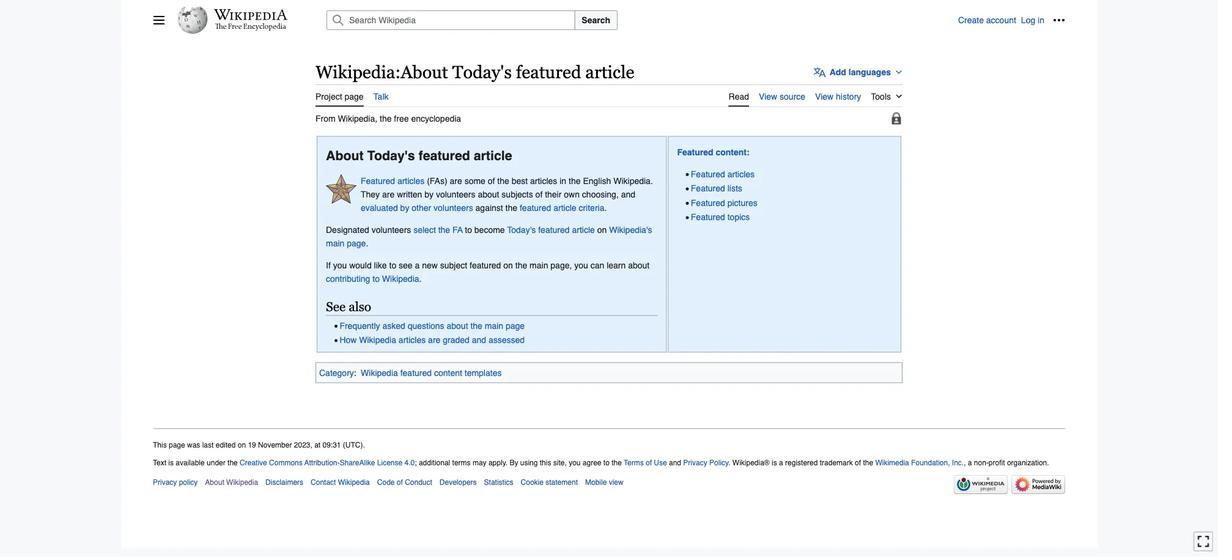 Task type: vqa. For each thing, say whether or not it's contained in the screenshot.
Today's
yes



Task type: locate. For each thing, give the bounding box(es) containing it.
inc.
[[952, 458, 964, 467]]

are down frequently asked questions about the main page link
[[428, 335, 441, 345]]

is
[[168, 458, 174, 467], [772, 458, 777, 467]]

: up free
[[395, 62, 401, 82]]

encyclopedia
[[411, 114, 461, 123]]

language progressive image
[[814, 66, 826, 78]]

articles up "their" on the top left of page
[[530, 176, 557, 186]]

page inside frequently asked questions about the main page how wikipedia articles are graded and assessed
[[506, 321, 525, 331]]

about
[[478, 190, 499, 199], [628, 261, 650, 270], [447, 321, 468, 331]]

contact
[[311, 478, 336, 487]]

0 horizontal spatial a
[[415, 261, 420, 270]]

was
[[187, 441, 200, 449]]

are down featured articles
[[382, 190, 395, 199]]

about for wikipedia
[[205, 478, 224, 487]]

privacy left policy
[[683, 458, 708, 467]]

today's
[[452, 62, 512, 82], [367, 148, 415, 163], [507, 225, 536, 235]]

0 horizontal spatial privacy
[[153, 478, 177, 487]]

0 vertical spatial about
[[401, 62, 448, 82]]

featured articles link up written at the left top
[[361, 176, 425, 186]]

0 vertical spatial about
[[478, 190, 499, 199]]

1 view from the left
[[759, 92, 778, 101]]

and right use on the right
[[669, 458, 681, 467]]

: down "how"
[[354, 368, 356, 378]]

page left was
[[169, 441, 185, 449]]

wikipedia down asked
[[359, 335, 396, 345]]

featured up they
[[361, 176, 395, 186]]

today's right become in the left of the page
[[507, 225, 536, 235]]

privacy policy
[[153, 478, 198, 487]]

articles inside featured articles featured lists featured pictures featured topics
[[728, 169, 755, 179]]

and
[[621, 190, 636, 199], [472, 335, 486, 345], [669, 458, 681, 467]]

are right (fas)
[[450, 176, 462, 186]]

2 horizontal spatial main
[[530, 261, 548, 270]]

wikipedia down the see
[[382, 274, 419, 284]]

wikipedia : about today's featured article
[[316, 62, 634, 82]]

how wikipedia articles are graded and assessed link
[[340, 335, 525, 345]]

contributing
[[326, 274, 370, 284]]

wikipedia,
[[338, 114, 377, 123]]

are inside frequently asked questions about the main page how wikipedia articles are graded and assessed
[[428, 335, 441, 345]]

2 horizontal spatial about
[[628, 261, 650, 270]]

project page link
[[316, 84, 364, 107]]

wikipedia.
[[614, 176, 653, 186]]

1 horizontal spatial in
[[1038, 15, 1045, 25]]

assessed
[[489, 335, 525, 345]]

the up 'how wikipedia articles are graded and assessed' link
[[471, 321, 483, 331]]

by
[[425, 190, 434, 199], [400, 203, 409, 213]]

1 horizontal spatial featured articles link
[[691, 169, 755, 179]]

text is available under the creative commons attribution-sharealike license 4.0 ; additional terms may apply.  by using this site, you agree to the terms of use and privacy policy . wikipedia® is a registered trademark of the wikimedia foundation, inc. , a non-profit organization.
[[153, 458, 1049, 467]]

of
[[488, 176, 495, 186], [536, 190, 543, 199], [646, 458, 652, 467], [855, 458, 861, 467], [397, 478, 403, 487]]

about for today's
[[326, 148, 364, 163]]

articles inside frequently asked questions about the main page how wikipedia articles are graded and assessed
[[399, 335, 426, 345]]

featured inside if you would like to see a new subject featured on the main page, you can learn about contributing to wikipedia .
[[470, 261, 501, 270]]

. up would
[[366, 239, 368, 248]]

1 vertical spatial about
[[326, 148, 364, 163]]

wikipedia down 'creative'
[[226, 478, 258, 487]]

at
[[314, 441, 321, 449]]

about up graded
[[447, 321, 468, 331]]

1 horizontal spatial are
[[428, 335, 441, 345]]

0 horizontal spatial main
[[326, 239, 345, 248]]

the left 'fa'
[[438, 225, 450, 235]]

privacy
[[683, 458, 708, 467], [153, 478, 177, 487]]

the left page,
[[515, 261, 527, 270]]

featured down featured lists link at the right of page
[[691, 198, 725, 208]]

by
[[510, 458, 518, 467]]

tools
[[871, 92, 891, 101]]

article down own
[[554, 203, 577, 213]]

main left page,
[[530, 261, 548, 270]]

create
[[958, 15, 984, 25]]

last
[[202, 441, 214, 449]]

2 vertical spatial main
[[485, 321, 503, 331]]

from wikipedia, the free encyclopedia
[[316, 114, 461, 123]]

1 vertical spatial privacy
[[153, 478, 177, 487]]

0 horizontal spatial on
[[238, 441, 246, 449]]

1 vertical spatial on
[[504, 261, 513, 270]]

add
[[830, 67, 846, 77]]

templates
[[465, 368, 502, 378]]

to right agree
[[604, 458, 610, 467]]

volunteers up 'fa'
[[434, 203, 473, 213]]

today's up featured articles
[[367, 148, 415, 163]]

0 horizontal spatial featured articles link
[[361, 176, 425, 186]]

contact wikipedia link
[[311, 478, 370, 487]]

and right graded
[[472, 335, 486, 345]]

article down the search
[[586, 62, 634, 82]]

in right log
[[1038, 15, 1045, 25]]

frequently asked questions about the main page how wikipedia articles are graded and assessed
[[340, 321, 525, 345]]

main down designated
[[326, 239, 345, 248]]

2 horizontal spatial a
[[968, 458, 972, 467]]

wikipedia up project page link
[[316, 62, 395, 82]]

you right the 'site,'
[[569, 458, 581, 467]]

article inside (fas) are some of the best articles in the english wikipedia. they are written by volunteers about subjects of their own choosing, and evaluated by other volunteers against the featured article criteria .
[[554, 203, 577, 213]]

page up assessed
[[506, 321, 525, 331]]

2 horizontal spatial about
[[401, 62, 448, 82]]

: for wikipedia
[[395, 62, 401, 82]]

on down criteria
[[597, 225, 607, 235]]

contributing to wikipedia link
[[326, 274, 419, 284]]

0 horizontal spatial about
[[205, 478, 224, 487]]

article
[[586, 62, 634, 82], [474, 148, 512, 163], [554, 203, 577, 213], [572, 225, 595, 235]]

about up encyclopedia on the left
[[401, 62, 448, 82]]

volunteers down the evaluated
[[372, 225, 411, 235]]

on
[[597, 225, 607, 235], [504, 261, 513, 270], [238, 441, 246, 449]]

2 view from the left
[[815, 92, 834, 101]]

footer
[[153, 428, 1065, 498]]

log
[[1021, 15, 1036, 25]]

0 horizontal spatial is
[[168, 458, 174, 467]]

about inside footer
[[205, 478, 224, 487]]

by down written at the left top
[[400, 203, 409, 213]]

0 horizontal spatial by
[[400, 203, 409, 213]]

Search search field
[[312, 10, 958, 30]]

1 horizontal spatial about
[[478, 190, 499, 199]]

mobile view link
[[585, 478, 624, 487]]

main up assessed
[[485, 321, 503, 331]]

2 vertical spatial about
[[205, 478, 224, 487]]

developers
[[440, 478, 477, 487]]

terms
[[452, 458, 471, 467]]

0 horizontal spatial and
[[472, 335, 486, 345]]

privacy down text
[[153, 478, 177, 487]]

about up the this star symbolizes the featured content on wikipedia. image
[[326, 148, 364, 163]]

0 vertical spatial are
[[450, 176, 462, 186]]

page,
[[551, 261, 572, 270]]

featured lists link
[[691, 184, 742, 193]]

1 is from the left
[[168, 458, 174, 467]]

wikipedia®
[[733, 458, 770, 467]]

1 vertical spatial are
[[382, 190, 395, 199]]

page down designated
[[347, 239, 366, 248]]

1 vertical spatial main
[[530, 261, 548, 270]]

on left 19
[[238, 441, 246, 449]]

foundation,
[[911, 458, 950, 467]]

you right if
[[333, 261, 347, 270]]

wikipedia down sharealike
[[338, 478, 370, 487]]

featured articles link up featured lists link at the right of page
[[691, 169, 755, 179]]

2 horizontal spatial on
[[597, 225, 607, 235]]

1 horizontal spatial view
[[815, 92, 834, 101]]

create account link
[[958, 15, 1016, 25]]

criteria
[[579, 203, 605, 213]]

0 vertical spatial in
[[1038, 15, 1045, 25]]

2 horizontal spatial are
[[450, 176, 462, 186]]

cookie
[[521, 478, 544, 487]]

featured
[[516, 62, 581, 82], [419, 148, 470, 163], [520, 203, 551, 213], [538, 225, 570, 235], [470, 261, 501, 270], [400, 368, 432, 378]]

1 horizontal spatial is
[[772, 458, 777, 467]]

2023,
[[294, 441, 312, 449]]

volunteers down (fas)
[[436, 190, 476, 199]]

statistics
[[484, 478, 514, 487]]

disclaimers
[[266, 478, 303, 487]]

2 vertical spatial are
[[428, 335, 441, 345]]

view
[[609, 478, 624, 487]]

0 vertical spatial :
[[395, 62, 401, 82]]

on inside if you would like to see a new subject featured on the main page, you can learn about contributing to wikipedia .
[[504, 261, 513, 270]]

use
[[654, 458, 667, 467]]

articles up written at the left top
[[398, 176, 425, 186]]

1 vertical spatial and
[[472, 335, 486, 345]]

additional
[[419, 458, 450, 467]]

english
[[583, 176, 611, 186]]

2 vertical spatial and
[[669, 458, 681, 467]]

how
[[340, 335, 357, 345]]

the down subjects
[[506, 203, 518, 213]]

menu image
[[153, 14, 165, 26]]

other
[[412, 203, 431, 213]]

articles down questions
[[399, 335, 426, 345]]

featured
[[677, 147, 714, 157], [691, 169, 725, 179], [361, 176, 395, 186], [691, 184, 725, 193], [691, 198, 725, 208], [691, 212, 725, 222]]

0 vertical spatial on
[[597, 225, 607, 235]]

page inside wikipedia's main page
[[347, 239, 366, 248]]

cookie statement
[[521, 478, 578, 487]]

today's down search wikipedia search field
[[452, 62, 512, 82]]

project
[[316, 92, 342, 101]]

0 horizontal spatial view
[[759, 92, 778, 101]]

0 horizontal spatial about
[[447, 321, 468, 331]]

1 horizontal spatial about
[[326, 148, 364, 163]]

is right the wikipedia®
[[772, 458, 777, 467]]

frequently asked questions about the main page link
[[340, 321, 525, 331]]

article up "some"
[[474, 148, 512, 163]]

category
[[319, 368, 354, 378]]

(utc)
[[343, 441, 363, 449]]

on down wikipedia's main page
[[504, 261, 513, 270]]

by up other
[[425, 190, 434, 199]]

. up questions
[[419, 274, 422, 284]]

of right code
[[397, 478, 403, 487]]

a inside if you would like to see a new subject featured on the main page, you can learn about contributing to wikipedia .
[[415, 261, 420, 270]]

2 horizontal spatial and
[[669, 458, 681, 467]]

terms of use link
[[624, 458, 667, 467]]

main content
[[311, 55, 910, 398]]

. down choosing, at the top
[[605, 203, 607, 213]]

powered by mediawiki image
[[1012, 475, 1065, 494]]

the left best
[[497, 176, 509, 186]]

1 horizontal spatial main
[[485, 321, 503, 331]]

articles up lists
[[728, 169, 755, 179]]

0 horizontal spatial are
[[382, 190, 395, 199]]

1 horizontal spatial on
[[504, 261, 513, 270]]

statistics link
[[484, 478, 514, 487]]

main content containing wikipedia
[[311, 55, 910, 398]]

license
[[377, 458, 403, 467]]

a right ,
[[968, 458, 972, 467]]

talk link
[[373, 84, 389, 106]]

0 vertical spatial and
[[621, 190, 636, 199]]

and inside frequently asked questions about the main page how wikipedia articles are graded and assessed
[[472, 335, 486, 345]]

become
[[475, 225, 505, 235]]

featured articles
[[361, 176, 425, 186]]

main
[[326, 239, 345, 248], [530, 261, 548, 270], [485, 321, 503, 331]]

view source
[[759, 92, 806, 101]]

1 horizontal spatial and
[[621, 190, 636, 199]]

0 vertical spatial privacy
[[683, 458, 708, 467]]

featured up featured lists link at the right of page
[[691, 169, 725, 179]]

1 vertical spatial :
[[354, 368, 356, 378]]

subject
[[440, 261, 467, 270]]

1 horizontal spatial privacy
[[683, 458, 708, 467]]

about down under
[[205, 478, 224, 487]]

are
[[450, 176, 462, 186], [382, 190, 395, 199], [428, 335, 441, 345]]

view left source
[[759, 92, 778, 101]]

on for article
[[597, 225, 607, 235]]

languages
[[849, 67, 891, 77]]

view left history
[[815, 92, 834, 101]]

a left registered in the bottom of the page
[[779, 458, 783, 467]]

the left free
[[380, 114, 392, 123]]

a right the see
[[415, 261, 420, 270]]

about up the against
[[478, 190, 499, 199]]

in
[[1038, 15, 1045, 25], [560, 176, 566, 186]]

1 vertical spatial in
[[560, 176, 566, 186]]

2 vertical spatial on
[[238, 441, 246, 449]]

about right the learn
[[628, 261, 650, 270]]

in up own
[[560, 176, 566, 186]]

you left can
[[574, 261, 588, 270]]

2 vertical spatial volunteers
[[372, 225, 411, 235]]

learn
[[607, 261, 626, 270]]

is right text
[[168, 458, 174, 467]]

1 horizontal spatial :
[[395, 62, 401, 82]]

0 horizontal spatial in
[[560, 176, 566, 186]]

frequently
[[340, 321, 380, 331]]

0 horizontal spatial :
[[354, 368, 356, 378]]

1 horizontal spatial by
[[425, 190, 434, 199]]

articles
[[728, 169, 755, 179], [398, 176, 425, 186], [530, 176, 557, 186], [399, 335, 426, 345]]

featured down featured pictures link
[[691, 212, 725, 222]]

2 vertical spatial about
[[447, 321, 468, 331]]

content
[[434, 368, 462, 378]]

0 vertical spatial main
[[326, 239, 345, 248]]

featured article criteria link
[[520, 203, 605, 213]]

and inside footer
[[669, 458, 681, 467]]

wikipedia right category link
[[361, 368, 398, 378]]

main inside frequently asked questions about the main page how wikipedia articles are graded and assessed
[[485, 321, 503, 331]]

1 vertical spatial about
[[628, 261, 650, 270]]

wikimedia foundation image
[[954, 475, 1008, 494]]

1 vertical spatial by
[[400, 203, 409, 213]]

you
[[333, 261, 347, 270], [574, 261, 588, 270], [569, 458, 581, 467]]

and down wikipedia. at the top of the page
[[621, 190, 636, 199]]



Task type: describe. For each thing, give the bounding box(es) containing it.
0 vertical spatial volunteers
[[436, 190, 476, 199]]

featured topics link
[[691, 212, 750, 222]]

creative commons attribution-sharealike license 4.0 link
[[240, 458, 415, 467]]

1 vertical spatial volunteers
[[434, 203, 473, 213]]

history
[[836, 92, 861, 101]]

Search Wikipedia search field
[[327, 10, 575, 30]]

2 is from the left
[[772, 458, 777, 467]]

read
[[729, 92, 749, 101]]

attribution-
[[304, 458, 340, 467]]

written
[[397, 190, 422, 199]]

wikipedia image
[[214, 9, 287, 20]]

2 vertical spatial today's
[[507, 225, 536, 235]]

project page
[[316, 92, 364, 101]]

of right trademark
[[855, 458, 861, 467]]

using
[[520, 458, 538, 467]]

this star symbolizes the featured content on wikipedia. image
[[326, 174, 357, 204]]

featured up featured pictures link
[[691, 184, 725, 193]]

lists
[[728, 184, 742, 193]]

,
[[964, 458, 966, 467]]

mobile
[[585, 478, 607, 487]]

the left wikimedia
[[863, 458, 874, 467]]

add languages
[[830, 67, 891, 77]]

registered
[[785, 458, 818, 467]]

policy
[[179, 478, 198, 487]]

asked
[[383, 321, 405, 331]]

privacy policy link
[[153, 478, 198, 487]]

wikipedia's main page link
[[326, 225, 652, 248]]

view history
[[815, 92, 861, 101]]

0 vertical spatial by
[[425, 190, 434, 199]]

select the fa link
[[414, 225, 463, 235]]

in inside personal tools navigation
[[1038, 15, 1045, 25]]

against
[[476, 203, 503, 213]]

about today's featured article
[[326, 148, 512, 163]]

main inside if you would like to see a new subject featured on the main page, you can learn about contributing to wikipedia .
[[530, 261, 548, 270]]

to down like
[[373, 274, 380, 284]]

to right like
[[389, 261, 396, 270]]

featured articles link for evaluated by other volunteers
[[361, 176, 425, 186]]

search
[[582, 15, 610, 25]]

featured inside (fas) are some of the best articles in the english wikipedia. they are written by volunteers about subjects of their own choosing, and evaluated by other volunteers against the featured article criteria .
[[520, 203, 551, 213]]

wikipedia featured content templates link
[[361, 368, 502, 378]]

choosing,
[[582, 190, 619, 199]]

may
[[473, 458, 487, 467]]

cookie statement link
[[521, 478, 578, 487]]

the inside if you would like to see a new subject featured on the main page, you can learn about contributing to wikipedia .
[[515, 261, 527, 270]]

about wikipedia link
[[205, 478, 258, 487]]

view for view source
[[759, 92, 778, 101]]

commons
[[269, 458, 303, 467]]

featured articles link for featured pictures
[[691, 169, 755, 179]]

category : wikipedia featured content templates
[[319, 368, 502, 378]]

apply.
[[489, 458, 508, 467]]

see
[[399, 261, 413, 270]]

main inside wikipedia's main page
[[326, 239, 345, 248]]

. up sharealike
[[363, 441, 365, 449]]

of right "some"
[[488, 176, 495, 186]]

evaluated by other volunteers link
[[361, 203, 473, 213]]

under
[[207, 458, 226, 467]]

if you would like to see a new subject featured on the main page, you can learn about contributing to wikipedia .
[[326, 261, 650, 284]]

about wikipedia
[[205, 478, 258, 487]]

questions
[[408, 321, 444, 331]]

about inside frequently asked questions about the main page how wikipedia articles are graded and assessed
[[447, 321, 468, 331]]

to right 'fa'
[[465, 225, 472, 235]]

view for view history
[[815, 92, 834, 101]]

fullscreen image
[[1198, 535, 1210, 548]]

search button
[[575, 10, 618, 30]]

the free encyclopedia image
[[215, 23, 287, 31]]

november
[[258, 441, 292, 449]]

see also
[[326, 300, 371, 314]]

featured content:
[[677, 147, 750, 157]]

privacy policy link
[[683, 458, 729, 467]]

and inside (fas) are some of the best articles in the english wikipedia. they are written by volunteers about subjects of their own choosing, and evaluated by other volunteers against the featured article criteria .
[[621, 190, 636, 199]]

. inside (fas) are some of the best articles in the english wikipedia. they are written by volunteers about subjects of their own choosing, and evaluated by other volunteers against the featured article criteria .
[[605, 203, 607, 213]]

content:
[[716, 147, 750, 157]]

. left the wikipedia®
[[729, 458, 731, 467]]

: for category
[[354, 368, 356, 378]]

statement
[[546, 478, 578, 487]]

in inside (fas) are some of the best articles in the english wikipedia. they are written by volunteers about subjects of their own choosing, and evaluated by other volunteers against the featured article criteria .
[[560, 176, 566, 186]]

view history link
[[815, 84, 861, 106]]

page up wikipedia, at the top of the page
[[345, 92, 364, 101]]

this
[[540, 458, 551, 467]]

contact wikipedia
[[311, 478, 370, 487]]

the up own
[[569, 176, 581, 186]]

log in and more options image
[[1053, 14, 1065, 26]]

on inside footer
[[238, 441, 246, 449]]

text
[[153, 458, 166, 467]]

pictures
[[728, 198, 758, 208]]

developers link
[[440, 478, 477, 487]]

free
[[394, 114, 409, 123]]

some
[[465, 176, 486, 186]]

disclaimers link
[[266, 478, 303, 487]]

page semi-protected image
[[891, 112, 903, 124]]

wikimedia foundation, inc. link
[[876, 458, 964, 467]]

to inside footer
[[604, 458, 610, 467]]

profit
[[989, 458, 1005, 467]]

log in link
[[1021, 15, 1045, 25]]

featured content: link
[[677, 147, 750, 157]]

wikipedia inside if you would like to see a new subject featured on the main page, you can learn about contributing to wikipedia .
[[382, 274, 419, 284]]

wikimedia
[[876, 458, 909, 467]]

(fas)
[[427, 176, 447, 186]]

articles inside (fas) are some of the best articles in the english wikipedia. they are written by volunteers about subjects of their own choosing, and evaluated by other volunteers against the featured article criteria .
[[530, 176, 557, 186]]

about inside if you would like to see a new subject featured on the main page, you can learn about contributing to wikipedia .
[[628, 261, 650, 270]]

terms
[[624, 458, 644, 467]]

from
[[316, 114, 336, 123]]

the left "terms"
[[612, 458, 622, 467]]

article down criteria
[[572, 225, 595, 235]]

wikipedia's
[[609, 225, 652, 235]]

account
[[986, 15, 1016, 25]]

of left use on the right
[[646, 458, 652, 467]]

you inside footer
[[569, 458, 581, 467]]

source
[[780, 92, 806, 101]]

1 horizontal spatial a
[[779, 458, 783, 467]]

category link
[[319, 368, 354, 378]]

footer containing this page was last edited on 19 november 2023, at 09:31
[[153, 428, 1065, 498]]

today's featured article link
[[507, 225, 595, 235]]

the right under
[[228, 458, 238, 467]]

this page was last edited on 19 november 2023, at 09:31 (utc) .
[[153, 441, 365, 449]]

code
[[377, 478, 395, 487]]

19
[[248, 441, 256, 449]]

featured left content:
[[677, 147, 714, 157]]

wikipedia inside frequently asked questions about the main page how wikipedia articles are graded and assessed
[[359, 335, 396, 345]]

1 vertical spatial today's
[[367, 148, 415, 163]]

non-
[[974, 458, 989, 467]]

their
[[545, 190, 562, 199]]

on for featured
[[504, 261, 513, 270]]

code of conduct
[[377, 478, 432, 487]]

featured articles featured lists featured pictures featured topics
[[691, 169, 758, 222]]

the inside frequently asked questions about the main page how wikipedia articles are graded and assessed
[[471, 321, 483, 331]]

. inside if you would like to see a new subject featured on the main page, you can learn about contributing to wikipedia .
[[419, 274, 422, 284]]

personal tools navigation
[[958, 10, 1069, 30]]

would
[[349, 261, 372, 270]]

designated
[[326, 225, 369, 235]]

create account log in
[[958, 15, 1045, 25]]

topics
[[728, 212, 750, 222]]

0 vertical spatial today's
[[452, 62, 512, 82]]

about inside (fas) are some of the best articles in the english wikipedia. they are written by volunteers about subjects of their own choosing, and evaluated by other volunteers against the featured article criteria .
[[478, 190, 499, 199]]

of left "their" on the top left of page
[[536, 190, 543, 199]]

page inside footer
[[169, 441, 185, 449]]



